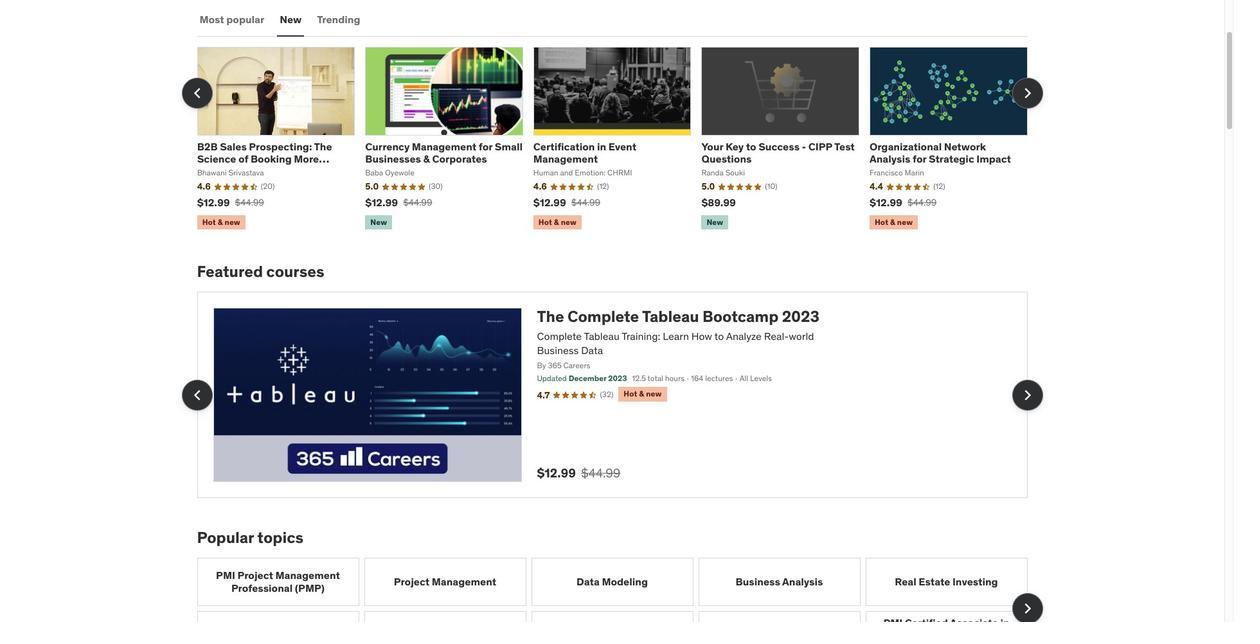 Task type: vqa. For each thing, say whether or not it's contained in the screenshot.
tableau to the top
yes



Task type: describe. For each thing, give the bounding box(es) containing it.
your key to success - cipp test questions
[[702, 140, 855, 165]]

prospecting:
[[249, 140, 312, 153]]

organizational
[[870, 140, 942, 153]]

cipp
[[809, 140, 833, 153]]

more
[[294, 153, 319, 165]]

meetings
[[197, 165, 243, 178]]

most popular button
[[197, 4, 267, 35]]

365
[[548, 361, 562, 370]]

investing
[[953, 576, 999, 588]]

project management link
[[364, 558, 526, 607]]

b2b sales prospecting: the science of booking more meetings
[[197, 140, 332, 178]]

business inside the complete tableau bootcamp 2023 complete tableau training: learn how to analyze real-world business data by 365 careers
[[537, 344, 579, 357]]

modeling
[[602, 576, 648, 588]]

currency management for small businesses & corporates link
[[365, 140, 523, 165]]

december
[[569, 374, 607, 384]]

certification
[[534, 140, 595, 153]]

businesses
[[365, 153, 421, 165]]

how
[[692, 330, 713, 343]]

previous image
[[187, 385, 207, 406]]

164
[[692, 374, 704, 384]]

in
[[597, 140, 607, 153]]

2023 inside the complete tableau bootcamp 2023 complete tableau training: learn how to analyze real-world business data by 365 careers
[[782, 307, 820, 327]]

organizational network analysis for strategic impact link
[[870, 140, 1012, 165]]

small
[[495, 140, 523, 153]]

real estate investing
[[895, 576, 999, 588]]

management inside currency management for small businesses & corporates
[[412, 140, 477, 153]]

the inside the complete tableau bootcamp 2023 complete tableau training: learn how to analyze real-world business data by 365 careers
[[537, 307, 564, 327]]

data modeling link
[[532, 558, 694, 607]]

analyze
[[727, 330, 762, 343]]

1 vertical spatial analysis
[[783, 576, 823, 588]]

next image
[[1018, 599, 1038, 620]]

previous image
[[187, 83, 207, 103]]

learn
[[663, 330, 689, 343]]

(pmp)
[[295, 582, 325, 595]]

data modeling
[[577, 576, 648, 588]]

12.5
[[633, 374, 646, 384]]

total
[[648, 374, 664, 384]]

professional
[[231, 582, 293, 595]]

popular
[[197, 528, 254, 548]]

for inside organizational network analysis for strategic impact
[[913, 153, 927, 165]]

organizational network analysis for strategic impact
[[870, 140, 1012, 165]]

-
[[802, 140, 807, 153]]

0 vertical spatial tableau
[[642, 307, 699, 327]]

estate
[[919, 576, 951, 588]]

sales
[[220, 140, 247, 153]]

pmi
[[216, 569, 235, 582]]

strategic
[[929, 153, 975, 165]]

new
[[280, 13, 302, 26]]

project inside "link"
[[394, 576, 430, 588]]

carousel element containing b2b sales prospecting: the science of booking more meetings
[[182, 47, 1044, 232]]

$12.99
[[537, 466, 576, 481]]

$12.99 $44.99
[[537, 466, 621, 481]]

new
[[646, 389, 662, 399]]

trending
[[317, 13, 361, 26]]

business analysis
[[736, 576, 823, 588]]

b2b sales prospecting: the science of booking more meetings link
[[197, 140, 332, 178]]

impact
[[977, 153, 1012, 165]]

real
[[895, 576, 917, 588]]

featured courses
[[197, 262, 324, 282]]

careers
[[564, 361, 591, 370]]

real estate investing link
[[866, 558, 1028, 607]]

questions
[[702, 153, 752, 165]]

the inside b2b sales prospecting: the science of booking more meetings
[[314, 140, 332, 153]]

of
[[239, 153, 248, 165]]

management inside "link"
[[432, 576, 497, 588]]

b2b
[[197, 140, 218, 153]]

topics
[[257, 528, 304, 548]]

business analysis link
[[699, 558, 861, 607]]

success
[[759, 140, 800, 153]]

levels
[[751, 374, 772, 384]]

1 vertical spatial data
[[577, 576, 600, 588]]

carousel element for featured courses
[[182, 292, 1044, 498]]

4.7
[[537, 390, 550, 401]]

currency
[[365, 140, 410, 153]]

key
[[726, 140, 744, 153]]

training:
[[622, 330, 661, 343]]

by
[[537, 361, 546, 370]]

all
[[740, 374, 749, 384]]

next image for carousel element containing b2b sales prospecting: the science of booking more meetings
[[1018, 83, 1038, 103]]

management inside certification in event management
[[534, 153, 598, 165]]



Task type: locate. For each thing, give the bounding box(es) containing it.
data
[[582, 344, 603, 357], [577, 576, 600, 588]]

0 vertical spatial to
[[746, 140, 757, 153]]

science
[[197, 153, 236, 165]]

0 vertical spatial next image
[[1018, 83, 1038, 103]]

0 vertical spatial business
[[537, 344, 579, 357]]

currency management for small businesses & corporates
[[365, 140, 523, 165]]

real-
[[765, 330, 789, 343]]

0 horizontal spatial tableau
[[584, 330, 620, 343]]

12.5 total hours
[[633, 374, 685, 384]]

1 horizontal spatial business
[[736, 576, 781, 588]]

complete up 365
[[537, 330, 582, 343]]

popular topics
[[197, 528, 304, 548]]

featured
[[197, 262, 263, 282]]

&
[[424, 153, 430, 165], [640, 389, 645, 399]]

1 next image from the top
[[1018, 83, 1038, 103]]

0 vertical spatial complete
[[568, 307, 639, 327]]

to inside your key to success - cipp test questions
[[746, 140, 757, 153]]

1 vertical spatial complete
[[537, 330, 582, 343]]

your
[[702, 140, 724, 153]]

the
[[314, 140, 332, 153], [537, 307, 564, 327]]

0 horizontal spatial 2023
[[609, 374, 627, 384]]

2 next image from the top
[[1018, 385, 1038, 406]]

management inside pmi project management professional (pmp)
[[276, 569, 340, 582]]

the right prospecting:
[[314, 140, 332, 153]]

0 vertical spatial 2023
[[782, 307, 820, 327]]

1 horizontal spatial project
[[394, 576, 430, 588]]

1 horizontal spatial 2023
[[782, 307, 820, 327]]

world
[[789, 330, 815, 343]]

tableau up learn
[[642, 307, 699, 327]]

data inside the complete tableau bootcamp 2023 complete tableau training: learn how to analyze real-world business data by 365 careers
[[582, 344, 603, 357]]

certification in event management link
[[534, 140, 637, 165]]

complete up 'training:'
[[568, 307, 639, 327]]

& right hot
[[640, 389, 645, 399]]

carousel element containing pmi project management professional (pmp)
[[197, 558, 1044, 623]]

$44.99
[[581, 466, 621, 481]]

2023 up world
[[782, 307, 820, 327]]

project management
[[394, 576, 497, 588]]

trending button
[[315, 4, 363, 35]]

new button
[[277, 4, 304, 35]]

1 vertical spatial the
[[537, 307, 564, 327]]

hours
[[666, 374, 685, 384]]

carousel element containing the complete tableau bootcamp 2023
[[182, 292, 1044, 498]]

1 vertical spatial to
[[715, 330, 724, 343]]

to inside the complete tableau bootcamp 2023 complete tableau training: learn how to analyze real-world business data by 365 careers
[[715, 330, 724, 343]]

& left corporates
[[424, 153, 430, 165]]

(32)
[[600, 390, 614, 400]]

for left strategic
[[913, 153, 927, 165]]

updated
[[537, 374, 567, 384]]

1 vertical spatial tableau
[[584, 330, 620, 343]]

tableau up 'careers'
[[584, 330, 620, 343]]

to right how
[[715, 330, 724, 343]]

hot
[[624, 389, 638, 399]]

corporates
[[432, 153, 487, 165]]

0 horizontal spatial business
[[537, 344, 579, 357]]

0 horizontal spatial for
[[479, 140, 493, 153]]

0 vertical spatial the
[[314, 140, 332, 153]]

for inside currency management for small businesses & corporates
[[479, 140, 493, 153]]

0 horizontal spatial &
[[424, 153, 430, 165]]

1 horizontal spatial for
[[913, 153, 927, 165]]

0 vertical spatial data
[[582, 344, 603, 357]]

bootcamp
[[703, 307, 779, 327]]

0 vertical spatial analysis
[[870, 153, 911, 165]]

updated december 2023
[[537, 374, 627, 384]]

next image for carousel element containing the complete tableau bootcamp 2023
[[1018, 385, 1038, 406]]

next image
[[1018, 83, 1038, 103], [1018, 385, 1038, 406]]

1 horizontal spatial &
[[640, 389, 645, 399]]

to right key
[[746, 140, 757, 153]]

hot & new
[[624, 389, 662, 399]]

1 vertical spatial carousel element
[[182, 292, 1044, 498]]

lectures
[[706, 374, 733, 384]]

& inside currency management for small businesses & corporates
[[424, 153, 430, 165]]

1 vertical spatial 2023
[[609, 374, 627, 384]]

most
[[200, 13, 224, 26]]

management
[[412, 140, 477, 153], [534, 153, 598, 165], [276, 569, 340, 582], [432, 576, 497, 588]]

courses
[[266, 262, 324, 282]]

carousel element
[[182, 47, 1044, 232], [182, 292, 1044, 498], [197, 558, 1044, 623]]

pmi project management professional (pmp) link
[[197, 558, 359, 607]]

analysis
[[870, 153, 911, 165], [783, 576, 823, 588]]

business
[[537, 344, 579, 357], [736, 576, 781, 588]]

your key to success - cipp test questions link
[[702, 140, 855, 165]]

0 vertical spatial carousel element
[[182, 47, 1044, 232]]

carousel element for popular topics
[[197, 558, 1044, 623]]

1 horizontal spatial to
[[746, 140, 757, 153]]

0 horizontal spatial analysis
[[783, 576, 823, 588]]

the complete tableau bootcamp 2023 complete tableau training: learn how to analyze real-world business data by 365 careers
[[537, 307, 820, 370]]

analysis inside organizational network analysis for strategic impact
[[870, 153, 911, 165]]

2 vertical spatial carousel element
[[197, 558, 1044, 623]]

popular
[[227, 13, 265, 26]]

for
[[479, 140, 493, 153], [913, 153, 927, 165]]

booking
[[251, 153, 292, 165]]

to
[[746, 140, 757, 153], [715, 330, 724, 343]]

pmi project management professional (pmp)
[[216, 569, 340, 595]]

network
[[945, 140, 987, 153]]

0 vertical spatial &
[[424, 153, 430, 165]]

1 horizontal spatial the
[[537, 307, 564, 327]]

project
[[238, 569, 273, 582], [394, 576, 430, 588]]

most popular
[[200, 13, 265, 26]]

1 horizontal spatial analysis
[[870, 153, 911, 165]]

164 lectures
[[692, 374, 733, 384]]

project inside pmi project management professional (pmp)
[[238, 569, 273, 582]]

the up 365
[[537, 307, 564, 327]]

1 vertical spatial next image
[[1018, 385, 1038, 406]]

2023
[[782, 307, 820, 327], [609, 374, 627, 384]]

2023 up (32)
[[609, 374, 627, 384]]

1 horizontal spatial tableau
[[642, 307, 699, 327]]

data left modeling
[[577, 576, 600, 588]]

event
[[609, 140, 637, 153]]

0 horizontal spatial to
[[715, 330, 724, 343]]

test
[[835, 140, 855, 153]]

1 vertical spatial &
[[640, 389, 645, 399]]

1 vertical spatial business
[[736, 576, 781, 588]]

data up 'careers'
[[582, 344, 603, 357]]

0 horizontal spatial project
[[238, 569, 273, 582]]

all levels
[[740, 374, 772, 384]]

0 horizontal spatial the
[[314, 140, 332, 153]]

certification in event management
[[534, 140, 637, 165]]

for left small at the top of the page
[[479, 140, 493, 153]]



